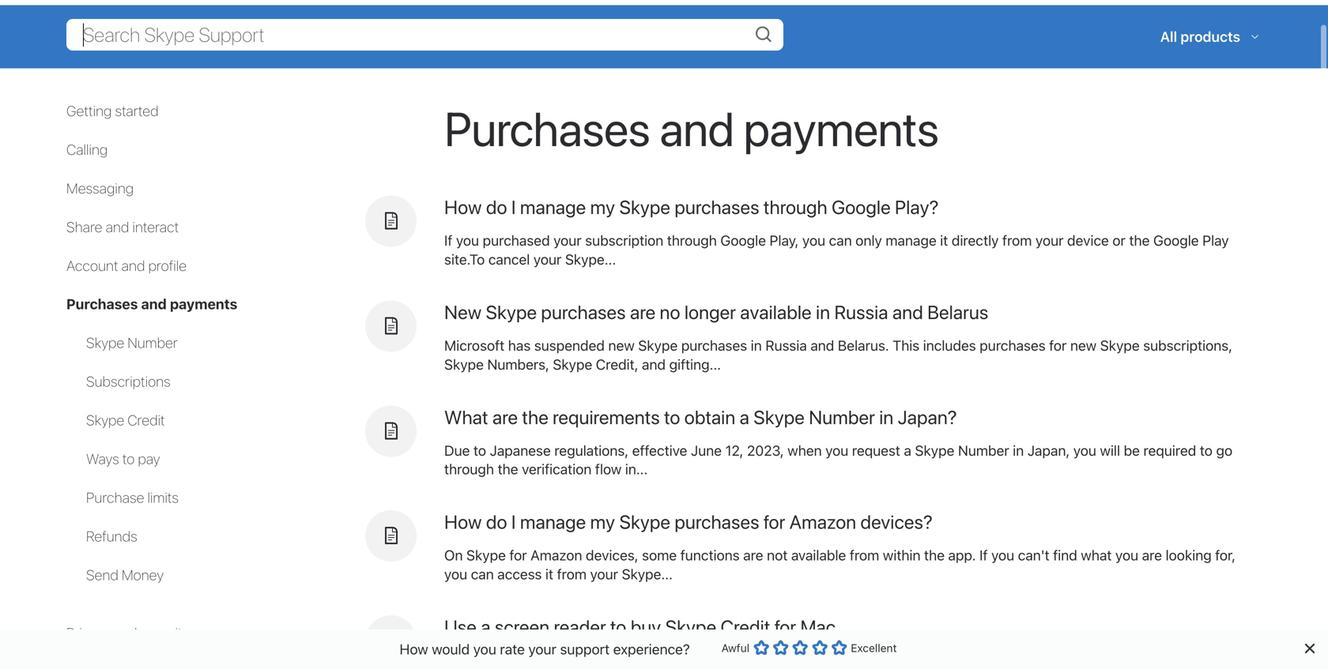 Task type: vqa. For each thing, say whether or not it's contained in the screenshot.
The Your
yes



Task type: describe. For each thing, give the bounding box(es) containing it.
skype up subscription
[[619, 196, 671, 218]]

5 option from the left
[[831, 640, 847, 656]]

number inside the due to japanese regulations, effective june 12, 2023, when you request a skype number in japan, you will be required to go through the verification flow in...
[[958, 442, 1010, 459]]

and up how do i manage my skype purchases through google play?
[[660, 100, 734, 156]]

you up 'site.to' on the left of page
[[456, 232, 479, 249]]

2 option from the left
[[773, 640, 789, 656]]

new
[[444, 301, 482, 323]]

0 horizontal spatial google
[[721, 232, 766, 249]]

awful
[[722, 642, 750, 655]]

refunds link
[[86, 528, 137, 545]]

looking
[[1166, 547, 1212, 564]]

skype left subscriptions,
[[1100, 337, 1140, 354]]

subscriptions link
[[86, 373, 171, 390]]

2 article from the left
[[898, 652, 938, 669]]

how for how do i manage my skype purchases for amazon devices?
[[444, 511, 482, 533]]

through inside if you purchased your subscription through google play, you can only manage it directly from your device or the google play site.to cancel your skype...
[[667, 232, 717, 249]]

how for how do i manage my skype purchases through google play?
[[444, 196, 482, 218]]

dismiss the survey image
[[1303, 643, 1316, 655]]

this inside microsoft has suspended new skype purchases in russia and belarus. this includes purchases for new skype subscriptions, skype numbers, skype credit, and gifting...
[[893, 337, 920, 354]]

you left rate
[[473, 641, 496, 658]]

to up 'effective'
[[664, 406, 680, 428]]

how would you rate your support experience?
[[400, 641, 690, 658]]

for inside microsoft has suspended new skype purchases in russia and belarus. this includes purchases for new skype subscriptions, skype numbers, skype credit, and gifting...
[[1049, 337, 1067, 354]]

in up microsoft has suspended new skype purchases in russia and belarus. this includes purchases for new skype subscriptions, skype numbers, skype credit, and gifting...
[[816, 301, 830, 323]]

if inside on skype for amazon devices, some functions are not available from within the app. if you can't find what you are looking for, you can access it from your skype...
[[980, 547, 988, 564]]

1 horizontal spatial purchases and payments
[[444, 100, 939, 156]]

longer
[[685, 301, 736, 323]]

regulations,
[[555, 442, 629, 459]]

to left buy
[[610, 616, 627, 638]]

the up japanese
[[522, 406, 549, 428]]

belarus
[[928, 301, 989, 323]]

your right rate
[[529, 641, 557, 658]]

on
[[444, 547, 463, 564]]

1 horizontal spatial google
[[832, 196, 891, 218]]

flow
[[595, 461, 622, 478]]

use a screen reader to buy skype credit for mac
[[444, 616, 836, 638]]

and left profile in the top of the page
[[121, 257, 145, 274]]

send money
[[86, 567, 164, 584]]

this article is also available for:skype for windowsskype for mobilethis article is for people with visual impairments who use a
[[444, 652, 1239, 670]]

money
[[122, 567, 164, 584]]

1 horizontal spatial purchases
[[444, 100, 650, 156]]

security
[[140, 625, 189, 642]]

are left looking
[[1142, 547, 1162, 564]]

and left belarus.
[[811, 337, 834, 354]]

purchase
[[86, 489, 144, 506]]

your down the purchased
[[534, 251, 562, 268]]

credit inside tab list
[[128, 412, 165, 429]]

started
[[115, 102, 159, 119]]

manage for how do i manage my skype purchases through google play?
[[520, 196, 586, 218]]

what are the requirements to obtain a skype number in japan? link
[[444, 406, 957, 428]]

due to japanese regulations, effective june 12, 2023, when you request a skype number in japan, you will be required to go through the verification flow in...
[[444, 442, 1233, 478]]

be
[[1124, 442, 1140, 459]]

getting started link
[[66, 102, 159, 119]]

do for how do i manage my skype purchases for amazon devices?
[[486, 511, 507, 533]]

getting
[[66, 102, 112, 119]]

for:skype
[[619, 652, 680, 669]]

in up request
[[879, 406, 894, 428]]

how do i manage my skype purchases for amazon devices?
[[444, 511, 933, 533]]

your right the purchased
[[554, 232, 582, 249]]

available inside this article is also available for:skype for windowsskype for mobilethis article is for people with visual impairments who use a
[[561, 652, 616, 669]]

to inside tab list
[[122, 451, 135, 468]]

share and interact link
[[66, 218, 179, 235]]

numbers,
[[487, 356, 549, 373]]

can inside if you purchased your subscription through google play, you can only manage it directly from your device or the google play site.to cancel your skype...
[[829, 232, 852, 249]]

app.
[[948, 547, 976, 564]]

play,
[[770, 232, 799, 249]]

for inside on skype for amazon devices, some functions are not available from within the app. if you can't find what you are looking for, you can access it from your skype...
[[510, 547, 527, 564]]

2 new from the left
[[1071, 337, 1097, 354]]

limits
[[147, 489, 179, 506]]

site.to
[[444, 251, 485, 268]]

how for how would you rate your support experience?
[[400, 641, 428, 658]]

go
[[1216, 442, 1233, 459]]

0 horizontal spatial purchases and payments
[[66, 296, 237, 313]]

purchases and payments link
[[66, 296, 237, 313]]

how do i manage my skype purchases for amazon devices? link
[[444, 511, 933, 533]]

for,
[[1216, 547, 1236, 564]]

skype credit link
[[86, 412, 165, 429]]

belarus.
[[838, 337, 889, 354]]

i for how do i manage my skype purchases through google play?
[[511, 196, 516, 218]]

credit,
[[596, 356, 638, 373]]

verification
[[522, 461, 592, 478]]

privacy
[[66, 625, 110, 642]]

you right when
[[826, 442, 849, 459]]

includes
[[923, 337, 976, 354]]

buy
[[631, 616, 661, 638]]

profile
[[148, 257, 187, 274]]

not
[[767, 547, 788, 564]]

play?
[[895, 196, 939, 218]]

within
[[883, 547, 921, 564]]

has
[[508, 337, 531, 354]]

tab list containing skype number
[[66, 334, 349, 585]]

calling link
[[66, 141, 108, 158]]

visual
[[1053, 652, 1089, 669]]

1 article from the left
[[475, 652, 514, 669]]

interact
[[132, 218, 179, 235]]

microsoft
[[444, 337, 505, 354]]

share and interact
[[66, 218, 179, 235]]

0 vertical spatial payments
[[744, 100, 939, 156]]

purchased
[[483, 232, 550, 249]]

gifting...
[[669, 356, 721, 373]]

through inside the due to japanese regulations, effective june 12, 2023, when you request a skype number in japan, you will be required to go through the verification flow in...
[[444, 461, 494, 478]]

amazon inside on skype for amazon devices, some functions are not available from within the app. if you can't find what you are looking for, you can access it from your skype...
[[531, 547, 582, 564]]

subscriptions
[[86, 373, 171, 390]]

directly
[[952, 232, 999, 249]]

1 vertical spatial from
[[850, 547, 880, 564]]

request
[[852, 442, 901, 459]]

skype inside the due to japanese regulations, effective june 12, 2023, when you request a skype number in japan, you will be required to go through the verification flow in...
[[915, 442, 955, 459]]

you right play,
[[803, 232, 826, 249]]

2 is from the left
[[941, 652, 951, 669]]

how do i manage my skype purchases through google play?
[[444, 196, 939, 218]]

skype credit
[[86, 412, 165, 429]]

ways to pay
[[86, 451, 160, 468]]

functions
[[681, 547, 740, 564]]

skype... inside if you purchased your subscription through google play, you can only manage it directly from your device or the google play site.to cancel your skype...
[[565, 251, 616, 268]]

support
[[560, 641, 610, 658]]

can't
[[1018, 547, 1050, 564]]

people
[[976, 652, 1019, 669]]

are left no
[[630, 301, 656, 323]]

and down profile in the top of the page
[[141, 296, 167, 313]]

and right credit,
[[642, 356, 666, 373]]

russia inside microsoft has suspended new skype purchases in russia and belarus. this includes purchases for new skype subscriptions, skype numbers, skype credit, and gifting...
[[766, 337, 807, 354]]

available inside on skype for amazon devices, some functions are not available from within the app. if you can't find what you are looking for, you can access it from your skype...
[[791, 547, 846, 564]]

the inside if you purchased your subscription through google play, you can only manage it directly from your device or the google play site.to cancel your skype...
[[1129, 232, 1150, 249]]

send money link
[[86, 567, 164, 584]]



Task type: locate. For each thing, give the bounding box(es) containing it.
0 horizontal spatial through
[[444, 461, 494, 478]]

skype right buy
[[665, 616, 717, 638]]

manage inside if you purchased your subscription through google play, you can only manage it directly from your device or the google play site.to cancel your skype...
[[886, 232, 937, 249]]

manage down play?
[[886, 232, 937, 249]]

through up play,
[[764, 196, 828, 218]]

i
[[511, 196, 516, 218], [511, 511, 516, 533]]

you left 'can't'
[[992, 547, 1015, 564]]

find
[[1053, 547, 1078, 564]]

0 vertical spatial how
[[444, 196, 482, 218]]

article down screen
[[475, 652, 514, 669]]

your down "devices,"
[[590, 566, 618, 583]]

play
[[1203, 232, 1229, 249]]

1 vertical spatial if
[[980, 547, 988, 564]]

will
[[1100, 442, 1120, 459]]

purchases and payments up how do i manage my skype purchases through google play?
[[444, 100, 939, 156]]

to left pay
[[122, 451, 135, 468]]

1 vertical spatial manage
[[886, 232, 937, 249]]

a right 'obtain'
[[740, 406, 750, 428]]

0 horizontal spatial payments
[[170, 296, 237, 313]]

share
[[66, 218, 102, 235]]

2 my from the top
[[590, 511, 615, 533]]

the right or
[[1129, 232, 1150, 249]]

purchases
[[444, 100, 650, 156], [66, 296, 138, 313]]

1 vertical spatial russia
[[766, 337, 807, 354]]

0 horizontal spatial this
[[444, 652, 471, 669]]

available right not
[[791, 547, 846, 564]]

also
[[531, 652, 557, 669]]

1 horizontal spatial new
[[1071, 337, 1097, 354]]

use
[[1205, 652, 1228, 669]]

messaging
[[66, 180, 134, 197]]

in left japan,
[[1013, 442, 1024, 459]]

option
[[754, 640, 769, 656], [773, 640, 789, 656], [792, 640, 808, 656], [812, 640, 828, 656], [831, 640, 847, 656]]

credit up pay
[[128, 412, 165, 429]]

the
[[1129, 232, 1150, 249], [522, 406, 549, 428], [498, 461, 518, 478], [924, 547, 945, 564]]

google left play
[[1154, 232, 1199, 249]]

windowsskype
[[705, 652, 802, 669]]

1 horizontal spatial russia
[[835, 301, 888, 323]]

from inside if you purchased your subscription through google play, you can only manage it directly from your device or the google play site.to cancel your skype...
[[1003, 232, 1032, 249]]

0 horizontal spatial amazon
[[531, 547, 582, 564]]

0 horizontal spatial number
[[128, 335, 178, 352]]

can inside on skype for amazon devices, some functions are not available from within the app. if you can't find what you are looking for, you can access it from your skype...
[[471, 566, 494, 583]]

japan?
[[898, 406, 957, 428]]

purchase limits
[[86, 489, 179, 506]]

do up the purchased
[[486, 196, 507, 218]]

available down reader
[[561, 652, 616, 669]]

skype number link
[[86, 335, 178, 352]]

skype up subscriptions link
[[86, 335, 124, 352]]

if up 'site.to' on the left of page
[[444, 232, 453, 249]]

my up subscription
[[590, 196, 615, 218]]

is left also
[[518, 652, 528, 669]]

google left play,
[[721, 232, 766, 249]]

or
[[1113, 232, 1126, 249]]

1 horizontal spatial payments
[[744, 100, 939, 156]]

for
[[1049, 337, 1067, 354], [764, 511, 785, 533], [510, 547, 527, 564], [775, 616, 796, 638], [684, 652, 701, 669], [806, 652, 823, 669], [955, 652, 972, 669]]

skype up ways
[[86, 412, 124, 429]]

how up 'site.to' on the left of page
[[444, 196, 482, 218]]

this inside this article is also available for:skype for windowsskype for mobilethis article is for people with visual impairments who use a
[[444, 652, 471, 669]]

1 my from the top
[[590, 196, 615, 218]]

it inside if you purchased your subscription through google play, you can only manage it directly from your device or the google play site.to cancel your skype...
[[940, 232, 948, 249]]

you right what
[[1116, 547, 1139, 564]]

1 i from the top
[[511, 196, 516, 218]]

with
[[1023, 652, 1050, 669]]

a right the use
[[1232, 652, 1239, 669]]

number left japan,
[[958, 442, 1010, 459]]

it right access
[[546, 566, 553, 583]]

1 do from the top
[[486, 196, 507, 218]]

1 horizontal spatial article
[[898, 652, 938, 669]]

12,
[[726, 442, 744, 459]]

from left within
[[850, 547, 880, 564]]

1 vertical spatial payments
[[170, 296, 237, 313]]

0 vertical spatial skype...
[[565, 251, 616, 268]]

0 vertical spatial amazon
[[790, 511, 856, 533]]

you down on
[[444, 566, 467, 583]]

0 horizontal spatial can
[[471, 566, 494, 583]]

skype up has
[[486, 301, 537, 323]]

1 vertical spatial i
[[511, 511, 516, 533]]

credit
[[128, 412, 165, 429], [721, 616, 770, 638]]

1 vertical spatial amazon
[[531, 547, 582, 564]]

1 is from the left
[[518, 652, 528, 669]]

2 vertical spatial through
[[444, 461, 494, 478]]

2 vertical spatial how
[[400, 641, 428, 658]]

1 vertical spatial this
[[444, 652, 471, 669]]

2 horizontal spatial through
[[764, 196, 828, 218]]

available
[[740, 301, 812, 323], [791, 547, 846, 564], [561, 652, 616, 669]]

no
[[660, 301, 680, 323]]

0 horizontal spatial it
[[546, 566, 553, 583]]

it inside on skype for amazon devices, some functions are not available from within the app. if you can't find what you are looking for, you can access it from your skype...
[[546, 566, 553, 583]]

0 vertical spatial available
[[740, 301, 812, 323]]

0 horizontal spatial is
[[518, 652, 528, 669]]

effective
[[632, 442, 687, 459]]

skype down japan?
[[915, 442, 955, 459]]

1 vertical spatial my
[[590, 511, 615, 533]]

skype up some
[[619, 511, 671, 533]]

skype...
[[565, 251, 616, 268], [622, 566, 673, 583]]

i up the purchased
[[511, 196, 516, 218]]

this right belarus.
[[893, 337, 920, 354]]

0 horizontal spatial skype...
[[565, 251, 616, 268]]

skype inside on skype for amazon devices, some functions are not available from within the app. if you can't find what you are looking for, you can access it from your skype...
[[467, 547, 506, 564]]

what
[[1081, 547, 1112, 564]]

0 horizontal spatial new
[[608, 337, 635, 354]]

0 vertical spatial credit
[[128, 412, 165, 429]]

0 horizontal spatial article
[[475, 652, 514, 669]]

0 vertical spatial if
[[444, 232, 453, 249]]

0 vertical spatial my
[[590, 196, 615, 218]]

0 vertical spatial it
[[940, 232, 948, 249]]

2 horizontal spatial from
[[1003, 232, 1032, 249]]

1 horizontal spatial is
[[941, 652, 951, 669]]

experience?
[[613, 641, 690, 658]]

my for how do i manage my skype purchases for amazon devices?
[[590, 511, 615, 533]]

2 horizontal spatial google
[[1154, 232, 1199, 249]]

1 horizontal spatial number
[[809, 406, 875, 428]]

1 vertical spatial credit
[[721, 616, 770, 638]]

privacy and security link
[[66, 625, 189, 642]]

1 vertical spatial how
[[444, 511, 482, 533]]

0 horizontal spatial purchases
[[66, 296, 138, 313]]

japanese
[[490, 442, 551, 459]]

tab list
[[66, 334, 349, 585]]

skype... down subscription
[[565, 251, 616, 268]]

device
[[1067, 232, 1109, 249]]

credit up awful
[[721, 616, 770, 638]]

on skype for amazon devices, some functions are not available from within the app. if you can't find what you are looking for, you can access it from your skype...
[[444, 547, 1236, 583]]

if right app.
[[980, 547, 988, 564]]

account
[[66, 257, 118, 274]]

1 vertical spatial purchases
[[66, 296, 138, 313]]

subscriptions,
[[1144, 337, 1233, 354]]

number down "purchases and payments" link
[[128, 335, 178, 352]]

1 option from the left
[[754, 640, 769, 656]]

manage down "verification"
[[520, 511, 586, 533]]

how up on
[[444, 511, 482, 533]]

the down japanese
[[498, 461, 518, 478]]

pay
[[138, 451, 160, 468]]

are
[[630, 301, 656, 323], [493, 406, 518, 428], [743, 547, 763, 564], [1142, 547, 1162, 564]]

mac
[[801, 616, 836, 638]]

0 horizontal spatial if
[[444, 232, 453, 249]]

2 do from the top
[[486, 511, 507, 533]]

reader
[[554, 616, 606, 638]]

is
[[518, 652, 528, 669], [941, 652, 951, 669]]

1 horizontal spatial through
[[667, 232, 717, 249]]

amazon up on skype for amazon devices, some functions are not available from within the app. if you can't find what you are looking for, you can access it from your skype...
[[790, 511, 856, 533]]

messaging link
[[66, 180, 134, 197]]

japan,
[[1028, 442, 1070, 459]]

2 vertical spatial available
[[561, 652, 616, 669]]

through down due on the bottom of the page
[[444, 461, 494, 478]]

when
[[788, 442, 822, 459]]

obtain
[[685, 406, 736, 428]]

1 horizontal spatial credit
[[721, 616, 770, 638]]

do for how do i manage my skype purchases through google play?
[[486, 196, 507, 218]]

skype
[[619, 196, 671, 218], [486, 301, 537, 323], [86, 335, 124, 352], [638, 337, 678, 354], [1100, 337, 1140, 354], [444, 356, 484, 373], [553, 356, 592, 373], [754, 406, 805, 428], [86, 412, 124, 429], [915, 442, 955, 459], [619, 511, 671, 533], [467, 547, 506, 564], [665, 616, 717, 638]]

if you purchased your subscription through google play, you can only manage it directly from your device or the google play site.to cancel your skype...
[[444, 232, 1229, 268]]

my for how do i manage my skype purchases through google play?
[[590, 196, 615, 218]]

account and profile
[[66, 257, 187, 274]]

2 vertical spatial number
[[958, 442, 1010, 459]]

2 vertical spatial from
[[557, 566, 587, 583]]

you
[[456, 232, 479, 249], [803, 232, 826, 249], [826, 442, 849, 459], [1074, 442, 1097, 459], [992, 547, 1015, 564], [1116, 547, 1139, 564], [444, 566, 467, 583], [473, 641, 496, 658]]

a inside this article is also available for:skype for windowsskype for mobilethis article is for people with visual impairments who use a
[[1232, 652, 1239, 669]]

skype down microsoft
[[444, 356, 484, 373]]

i up access
[[511, 511, 516, 533]]

devices,
[[586, 547, 639, 564]]

skype... down some
[[622, 566, 673, 583]]

1 vertical spatial number
[[809, 406, 875, 428]]

my
[[590, 196, 615, 218], [590, 511, 615, 533]]

the inside the due to japanese regulations, effective june 12, 2023, when you request a skype number in japan, you will be required to go through the verification flow in...
[[498, 461, 518, 478]]

0 horizontal spatial credit
[[128, 412, 165, 429]]

skype up 2023,
[[754, 406, 805, 428]]

a right use
[[481, 616, 491, 638]]

0 vertical spatial purchases
[[444, 100, 650, 156]]

0 vertical spatial purchases and payments
[[444, 100, 939, 156]]

this down use
[[444, 652, 471, 669]]

article right excellent
[[898, 652, 938, 669]]

your
[[554, 232, 582, 249], [1036, 232, 1064, 249], [534, 251, 562, 268], [590, 566, 618, 583], [529, 641, 557, 658]]

excellent
[[851, 642, 897, 655]]

the left app.
[[924, 547, 945, 564]]

purchases and payments
[[444, 100, 939, 156], [66, 296, 237, 313]]

2 vertical spatial manage
[[520, 511, 586, 533]]

a inside the due to japanese regulations, effective june 12, 2023, when you request a skype number in japan, you will be required to go through the verification flow in...
[[904, 442, 912, 459]]

russia left belarus.
[[766, 337, 807, 354]]

are left not
[[743, 547, 763, 564]]

0 vertical spatial do
[[486, 196, 507, 218]]

0 vertical spatial through
[[764, 196, 828, 218]]

purchases and payments down profile in the top of the page
[[66, 296, 237, 313]]

russia up belarus.
[[835, 301, 888, 323]]

and right privacy
[[114, 625, 137, 642]]

the inside on skype for amazon devices, some functions are not available from within the app. if you can't find what you are looking for, you can access it from your skype...
[[924, 547, 945, 564]]

0 vertical spatial i
[[511, 196, 516, 218]]

you left will
[[1074, 442, 1097, 459]]

your inside on skype for amazon devices, some functions are not available from within the app. if you can't find what you are looking for, you can access it from your skype...
[[590, 566, 618, 583]]

0 horizontal spatial russia
[[766, 337, 807, 354]]

only
[[856, 232, 882, 249]]

due
[[444, 442, 470, 459]]

1 vertical spatial available
[[791, 547, 846, 564]]

2023,
[[747, 442, 784, 459]]

how would you rate your support experience? list box
[[754, 637, 847, 665]]

what
[[444, 406, 488, 428]]

0 horizontal spatial from
[[557, 566, 587, 583]]

1 vertical spatial purchases and payments
[[66, 296, 237, 313]]

manage
[[520, 196, 586, 218], [886, 232, 937, 249], [520, 511, 586, 533]]

use a screen reader to buy skype credit for mac link
[[444, 616, 836, 638]]

requirements
[[553, 406, 660, 428]]

purchases
[[675, 196, 760, 218], [541, 301, 626, 323], [681, 337, 747, 354], [980, 337, 1046, 354], [675, 511, 760, 533]]

1 horizontal spatial can
[[829, 232, 852, 249]]

calling
[[66, 141, 108, 158]]

getting started
[[66, 102, 159, 119]]

amazon up access
[[531, 547, 582, 564]]

if inside if you purchased your subscription through google play, you can only manage it directly from your device or the google play site.to cancel your skype...
[[444, 232, 453, 249]]

can left access
[[471, 566, 494, 583]]

mobilethis
[[827, 652, 895, 669]]

ways
[[86, 451, 119, 468]]

3 option from the left
[[792, 640, 808, 656]]

1 horizontal spatial this
[[893, 337, 920, 354]]

in inside microsoft has suspended new skype purchases in russia and belarus. this includes purchases for new skype subscriptions, skype numbers, skype credit, and gifting...
[[751, 337, 762, 354]]

1 vertical spatial can
[[471, 566, 494, 583]]

my up "devices,"
[[590, 511, 615, 533]]

manage for how do i manage my skype purchases for amazon devices?
[[520, 511, 586, 533]]

new
[[608, 337, 635, 354], [1071, 337, 1097, 354]]

1 new from the left
[[608, 337, 635, 354]]

4 option from the left
[[812, 640, 828, 656]]

1 horizontal spatial amazon
[[790, 511, 856, 533]]

a right request
[[904, 442, 912, 459]]

0 vertical spatial number
[[128, 335, 178, 352]]

amazon
[[790, 511, 856, 533], [531, 547, 582, 564]]

account and profile link
[[66, 257, 187, 274]]

manage up the purchased
[[520, 196, 586, 218]]

1 horizontal spatial from
[[850, 547, 880, 564]]

can left the only
[[829, 232, 852, 249]]

do up access
[[486, 511, 507, 533]]

1 horizontal spatial skype...
[[622, 566, 673, 583]]

1 horizontal spatial it
[[940, 232, 948, 249]]

0 vertical spatial from
[[1003, 232, 1032, 249]]

to left go
[[1200, 442, 1213, 459]]

privacy and security
[[66, 625, 189, 642]]

from right directly
[[1003, 232, 1032, 249]]

in inside the due to japanese regulations, effective june 12, 2023, when you request a skype number in japan, you will be required to go through the verification flow in...
[[1013, 442, 1024, 459]]

skype down suspended at the bottom
[[553, 356, 592, 373]]

from
[[1003, 232, 1032, 249], [850, 547, 880, 564], [557, 566, 587, 583]]

1 vertical spatial skype...
[[622, 566, 673, 583]]

0 vertical spatial can
[[829, 232, 852, 249]]

2 i from the top
[[511, 511, 516, 533]]

1 vertical spatial it
[[546, 566, 553, 583]]

1 vertical spatial do
[[486, 511, 507, 533]]

suspended
[[534, 337, 605, 354]]

skype right on
[[467, 547, 506, 564]]

are up japanese
[[493, 406, 518, 428]]

in down new skype purchases are no longer available in russia and belarus
[[751, 337, 762, 354]]

1 vertical spatial through
[[667, 232, 717, 249]]

0 vertical spatial russia
[[835, 301, 888, 323]]

would
[[432, 641, 470, 658]]

rate
[[500, 641, 525, 658]]

i for how do i manage my skype purchases for amazon devices?
[[511, 511, 516, 533]]

Search Skype Support text field
[[66, 19, 784, 51]]

screen
[[495, 616, 550, 638]]

and right share
[[106, 218, 129, 235]]

through down how do i manage my skype purchases through google play?
[[667, 232, 717, 249]]

0 vertical spatial manage
[[520, 196, 586, 218]]

can
[[829, 232, 852, 249], [471, 566, 494, 583]]

2 horizontal spatial number
[[958, 442, 1010, 459]]

ways to pay link
[[86, 451, 160, 468]]

and left belarus
[[893, 301, 923, 323]]

skype down no
[[638, 337, 678, 354]]

june
[[691, 442, 722, 459]]

to right due on the bottom of the page
[[474, 442, 486, 459]]

1 horizontal spatial if
[[980, 547, 988, 564]]

cancel
[[489, 251, 530, 268]]

0 vertical spatial this
[[893, 337, 920, 354]]

number up the due to japanese regulations, effective june 12, 2023, when you request a skype number in japan, you will be required to go through the verification flow in...
[[809, 406, 875, 428]]

from down "devices,"
[[557, 566, 587, 583]]

is left people
[[941, 652, 951, 669]]

it left directly
[[940, 232, 948, 249]]

your left the device
[[1036, 232, 1064, 249]]

skype... inside on skype for amazon devices, some functions are not available from within the app. if you can't find what you are looking for, you can access it from your skype...
[[622, 566, 673, 583]]



